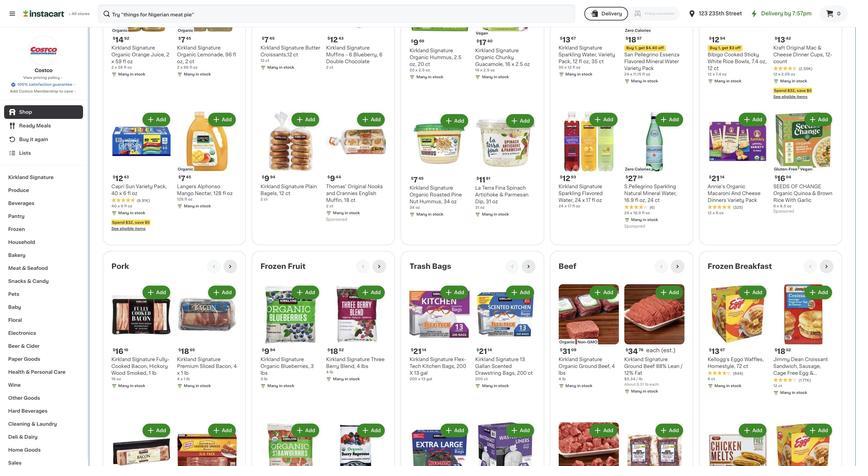 Task type: vqa. For each thing, say whether or not it's contained in the screenshot.
Alcohol by location's the Alcohol
no



Task type: describe. For each thing, give the bounding box(es) containing it.
stock for kirkland signature organic roasted pine nut hummus, 34 oz
[[433, 213, 443, 216]]

1 vertical spatial 7.4
[[716, 72, 721, 76]]

in down 40 x 6 fl oz
[[130, 211, 133, 215]]

& right health at the left of the page
[[26, 370, 30, 375]]

bags, inside the kirkland signature 13 gallan scented drawstring bags, 200 ct 200 ct
[[503, 371, 516, 376]]

& right meat
[[22, 266, 26, 271]]

view
[[23, 76, 32, 80]]

variety inside kirkland signature sparkling water, variety pack, 12 fl oz, 35 ct 35 x 12 fl oz
[[598, 52, 615, 57]]

$ for kirkland signature flex- tech kitchen bags, 200 x 13 gal
[[411, 348, 413, 352]]

beverages inside hard beverages link
[[21, 409, 48, 414]]

signature for kirkland signature sparkling flavored water, 24 x 17 fl oz 24 x 17 fl oz
[[579, 184, 602, 189]]

ct inside jimmy dean croissant sandwich, sausage, cage free egg & cheese, 12 ct
[[800, 378, 805, 382]]

variety inside capri sun variety pack, 40 x 6 fl oz
[[136, 184, 153, 189]]

$ 7 45 for kirkland signature butter croissants,12 ct
[[262, 36, 275, 43]]

stock down (2.55k)
[[796, 79, 807, 83]]

in for kirkland signature organic lemonade, 96 fl oz, 2 ct
[[196, 72, 199, 76]]

brown
[[817, 191, 832, 196]]

to
[[59, 90, 63, 93]]

lb inside kirkland signature fully- cooked bacon, hickory wood smoked, 1 lb 16 oz
[[152, 371, 156, 376]]

ct inside bibigo cooked sticky white rice bowls, 7.4 oz, 12 ct 12 x 7.4 oz
[[714, 66, 719, 71]]

many in stock for kirkland signature organic ground beef, 4 lbs
[[565, 384, 592, 388]]

1 vertical spatial costco
[[19, 90, 33, 93]]

electronics link
[[4, 327, 83, 340]]

in for kirkland signature organic blueberries, 3 lbs
[[279, 384, 283, 388]]

69
[[419, 39, 424, 43]]

21 for kirkland signature 13 gallan scented drawstring bags, 200 ct
[[479, 348, 487, 355]]

ct inside kirkland signature sparkling water, variety pack, 12 fl oz, 35 ct 35 x 12 fl oz
[[599, 59, 604, 64]]

product group containing 11
[[475, 113, 535, 219]]

1 horizontal spatial 20
[[418, 62, 424, 67]]

100% satisfaction guarantee
[[17, 83, 72, 86]]

many in stock down (644)
[[715, 384, 742, 388]]

product group containing 34
[[624, 284, 684, 396]]

oz, inside 's.pellegrino sparkling natural mineral water, 16.9 fl oz, 24 ct'
[[639, 198, 646, 203]]

$ for jimmy dean croissant sandwich, sausage, cage free egg & cheese, 12 ct
[[775, 348, 777, 352]]

in down homestyle, at the bottom right of the page
[[726, 384, 730, 388]]

rice inside seeds of change organic quinoa & brown rice with garlic 6 x 8.5 oz
[[773, 198, 784, 203]]

many for kirkland signature sparkling water, variety pack, 12 fl oz, 35 ct
[[565, 72, 576, 76]]

dinner
[[793, 52, 809, 57]]

signature for kirkland signature muffins - 6 blueberry, 6 double chocolate 2 ct
[[347, 45, 370, 50]]

la terra fina spinach artichoke & parmesan dip, 31 oz 31 oz
[[475, 186, 529, 209]]

$ for kellogg's eggo waffles, homestyle, 72 ct
[[709, 348, 712, 352]]

many for kirkland signature organic ground beef, 4 lbs
[[565, 384, 576, 388]]

pellegrino
[[635, 52, 659, 57]]

add costco membership to save link
[[10, 89, 77, 94]]

52 for 13
[[786, 348, 791, 352]]

7 for kirkland signature organic roasted pine nut hummus, 34 oz
[[413, 176, 418, 183]]

18 inside thomas' original nooks and crannies english muffin, 18 ct 2 ct
[[344, 198, 349, 203]]

stock for kirkland signature three berry blend, 4 lbs
[[349, 377, 360, 381]]

many for thomas' original nooks and crannies english muffin, 18 ct
[[333, 211, 344, 215]]

1, for 18
[[635, 46, 638, 50]]

in down 12 x 2.05 oz
[[792, 79, 795, 83]]

1 horizontal spatial vegan
[[800, 167, 812, 171]]

& inside the la terra fina spinach artichoke & parmesan dip, 31 oz 31 oz
[[500, 192, 503, 197]]

all
[[72, 12, 77, 16]]

kirkland for kirkland signature organic roasted pine nut hummus, 34 oz 34 oz
[[410, 186, 429, 190]]

paper
[[8, 357, 23, 362]]

18 left the 57
[[628, 36, 636, 43]]

1 inside kirkland signature fully- cooked bacon, hickory wood smoked, 1 lb 16 oz
[[149, 371, 151, 376]]

personal
[[31, 370, 53, 375]]

2 vertical spatial 40
[[111, 204, 117, 208]]

& right the beer
[[21, 344, 25, 349]]

many down the 6 ct
[[715, 384, 725, 388]]

berry
[[326, 364, 339, 369]]

langers
[[177, 184, 196, 189]]

$ 18 65
[[178, 348, 195, 355]]

organic up $ 14 92
[[112, 29, 128, 32]]

4 right the beef,
[[612, 364, 615, 369]]

gallan
[[475, 364, 490, 369]]

stock down (644)
[[731, 384, 742, 388]]

oz inside san pellegrino essenza flavored mineral water variety pack 24 x 11.15 fl oz
[[646, 72, 650, 76]]

94 inside $ 12 94
[[720, 36, 725, 40]]

fl inside san pellegrino essenza flavored mineral water variety pack 24 x 11.15 fl oz
[[642, 72, 645, 76]]

drawstring
[[475, 371, 501, 376]]

x inside bibigo cooked sticky white rice bowls, 7.4 oz, 12 ct 12 x 7.4 oz
[[713, 72, 715, 76]]

homestyle,
[[708, 364, 735, 369]]

organic inside kirkland signature organic roasted pine nut hummus, 34 oz 34 oz
[[410, 192, 429, 197]]

$ 34 76
[[626, 348, 644, 355]]

& inside jimmy dean croissant sandwich, sausage, cage free egg & cheese, 12 ct
[[810, 371, 814, 376]]

0 horizontal spatial beef
[[559, 263, 576, 270]]

x inside "product" group
[[630, 211, 632, 215]]

croissant
[[805, 357, 828, 362]]

many in stock for kirkland signature sparkling water, variety pack, 12 fl oz, 35 ct
[[565, 72, 592, 76]]

organic inside annie's organic macaroni and cheese dinners variety pack
[[726, 184, 746, 189]]

delivery by 7:57pm link
[[750, 10, 812, 18]]

thomas' original nooks and crannies english muffin, 18 ct 2 ct
[[326, 184, 383, 208]]

24 inside san pellegrino essenza flavored mineral water variety pack 24 x 11.15 fl oz
[[624, 72, 629, 76]]

nectar,
[[195, 191, 212, 196]]

6.51
[[637, 383, 644, 387]]

many in stock for langers alphonso mango nectar, 128 fl oz
[[184, 204, 211, 208]]

fl inside 's.pellegrino sparkling natural mineral water, 16.9 fl oz, 24 ct'
[[635, 198, 638, 203]]

deli & dairy link
[[4, 431, 83, 444]]

$ for s.pellegrino sparkling natural mineral water, 16.9 fl oz, 24 ct
[[626, 175, 628, 179]]

electronics
[[8, 331, 36, 336]]

oz, inside bibigo cooked sticky white rice bowls, 7.4 oz, 12 ct 12 x 7.4 oz
[[760, 59, 767, 64]]

kirkland for kirkland signature 13 gallan scented drawstring bags, 200 ct 200 ct
[[475, 357, 495, 362]]

(644)
[[733, 372, 743, 376]]

sparkling for water,
[[559, 52, 581, 57]]

all stores
[[72, 12, 90, 16]]

cleaning & laundry
[[8, 422, 57, 427]]

nooks
[[368, 184, 383, 189]]

in down cheese,
[[792, 391, 795, 395]]

24 down 93
[[575, 198, 581, 203]]

ct inside kirkland signature organic hummus, 2.5 oz, 20 ct 20 x 2.5 oz
[[425, 62, 430, 67]]

4 down berry
[[326, 370, 329, 374]]

snacks & candy
[[8, 279, 49, 284]]

garlic
[[798, 198, 812, 203]]

in for san pellegrino essenza flavored mineral water variety pack
[[643, 79, 646, 83]]

9 for kirkland signature organic blueberries, 3 lbs
[[264, 348, 269, 355]]

many in stock down 40 x 6 fl oz
[[118, 211, 145, 215]]

lb inside kirkland signature organic blueberries, 3 lbs 3 lb
[[264, 377, 267, 381]]

40 inside $ 17 40
[[487, 39, 493, 43]]

bacon, for 16
[[131, 364, 148, 369]]

baby
[[8, 305, 21, 310]]

beef inside kirkland signature ground beef 88% lean / 12% fat $5.34 / lb about 6.51 lb each
[[644, 364, 655, 369]]

free inside jimmy dean croissant sandwich, sausage, cage free egg & cheese, 12 ct
[[787, 371, 798, 376]]

water, for kirkland signature sparkling flavored water, 24 x 17 fl oz 24 x 17 fl oz
[[559, 198, 574, 203]]

67 for kirkland signature sparkling water, variety pack, 12 fl oz, 35 ct
[[571, 36, 576, 40]]

many in stock down 24 x 16.9 fl oz
[[631, 218, 658, 222]]

1 vertical spatial 128
[[177, 198, 184, 201]]

12 inside kirkland signature plain bagels, 12 ct 2 ct
[[279, 191, 284, 196]]

14 for kirkland signature flex- tech kitchen bags, 200 x 13 gal
[[422, 348, 426, 352]]

$ 17 40
[[477, 39, 493, 46]]

beverages inside beverages link
[[8, 201, 34, 206]]

organic inside kirkland signature organic orange juice, 2 x 59 fl oz 2 x 59 fl oz
[[111, 52, 131, 57]]

delivery for delivery by 7:57pm
[[761, 11, 783, 16]]

2 inside kirkland signature plain bagels, 12 ct 2 ct
[[260, 198, 263, 201]]

costco inside 'link'
[[35, 68, 53, 73]]

12-
[[825, 52, 832, 57]]

4 down $ 31 09
[[559, 377, 561, 381]]

ground inside kirkland signature ground beef 88% lean / 12% fat $5.34 / lb about 6.51 lb each
[[624, 364, 642, 369]]

hard
[[8, 409, 20, 414]]

organic up langers
[[178, 167, 193, 171]]

$ 12 43 for kirkland signature muffins - 6 blueberry, 6 double chocolate
[[328, 36, 344, 43]]

45 for kirkland signature organic roasted pine nut hummus, 34 oz
[[418, 177, 424, 180]]

floral
[[8, 318, 22, 323]]

88%
[[656, 364, 667, 369]]

0 vertical spatial 17
[[479, 39, 487, 46]]

signature for kirkland signature 13 gallan scented drawstring bags, 200 ct 200 ct
[[496, 357, 519, 362]]

signature for kirkland signature sparkling water, variety pack, 12 fl oz, 35 ct 35 x 12 fl oz
[[579, 45, 602, 50]]

9 for kirkland signature plain bagels, 12 ct
[[264, 175, 269, 182]]

organic up kirkland signature organic lemonade, 96 fl oz, 2 ct 2 x 96 fl oz
[[178, 29, 193, 32]]

blend,
[[340, 364, 356, 369]]

signature for kirkland signature
[[30, 175, 54, 180]]

kirkland for kirkland signature muffins - 6 blueberry, 6 double chocolate 2 ct
[[326, 45, 345, 50]]

hard beverages
[[8, 409, 48, 414]]

0 horizontal spatial buy
[[19, 137, 29, 142]]

baby link
[[4, 301, 83, 314]]

bags, inside kirkland signature flex- tech kitchen bags, 200 x 13 gal 200 x 13 gal
[[442, 364, 455, 369]]

sparkling inside 's.pellegrino sparkling natural mineral water, 16.9 fl oz, 24 ct'
[[654, 184, 676, 189]]

in for kirkland signature organic orange juice, 2 x 59 fl oz
[[130, 72, 133, 76]]

2 inside thomas' original nooks and crannies english muffin, 18 ct 2 ct
[[326, 204, 329, 208]]

7 for langers alphonso mango nectar, 128 fl oz
[[181, 175, 185, 182]]

save for 13
[[797, 89, 806, 93]]

signature for kirkland signature organic ground beef, 4 lbs 4 lb
[[579, 357, 602, 362]]

oz inside bibigo cooked sticky white rice bowls, 7.4 oz, 12 ct 12 x 7.4 oz
[[722, 72, 727, 76]]

many in stock for kirkland signature organic blueberries, 3 lbs
[[267, 384, 294, 388]]

(325)
[[733, 206, 743, 209]]

goods for other goods
[[24, 396, 40, 401]]

off for 12
[[735, 46, 741, 50]]

1, for 12
[[718, 46, 721, 50]]

200 down flex-
[[457, 364, 466, 369]]

43 for capri sun variety pack, 40 x 6 fl oz
[[124, 175, 129, 179]]

0 horizontal spatial vegan
[[476, 31, 488, 35]]

0 vertical spatial 34
[[444, 199, 450, 204]]

mineral inside 's.pellegrino sparkling natural mineral water, 16.9 fl oz, 24 ct'
[[643, 191, 661, 196]]

buy it again
[[19, 137, 48, 142]]

4 down premium
[[177, 377, 180, 381]]

7 for kirkland signature butter croissants,12 ct
[[264, 36, 269, 43]]

deli & dairy
[[8, 435, 38, 440]]

$5.34
[[624, 377, 635, 381]]

hummus, inside kirkland signature organic hummus, 2.5 oz, 20 ct 20 x 2.5 oz
[[430, 55, 453, 60]]

meals
[[36, 123, 51, 128]]

$ for kirkland signature premium sliced bacon, 4 x 1 lb
[[178, 348, 181, 352]]

organic inside seeds of change organic quinoa & brown rice with garlic 6 x 8.5 oz
[[773, 191, 792, 196]]

stores
[[78, 12, 90, 16]]

92
[[124, 36, 129, 40]]

24 down $ 12 93
[[559, 204, 564, 208]]

cooked inside bibigo cooked sticky white rice bowls, 7.4 oz, 12 ct 12 x 7.4 oz
[[724, 52, 743, 57]]

organic inside kirkland signature organic chunky guacamole, 16 x 2.5 oz 16 x 2.5 oz
[[475, 55, 494, 60]]

1 vertical spatial 59
[[118, 66, 123, 69]]

floral link
[[4, 314, 83, 327]]

kirkland signature organic blueberries, 3 lbs 3 lb
[[260, 357, 314, 381]]

smoked,
[[127, 371, 148, 376]]

0 horizontal spatial /
[[636, 377, 638, 381]]

items for 12
[[135, 227, 146, 231]]

flex-
[[454, 357, 466, 362]]

12 inside kirkland signature butter croissants,12 ct 12 ct
[[260, 59, 264, 62]]

kirkland signature organic orange juice, 2 x 59 fl oz 2 x 59 fl oz
[[111, 45, 169, 69]]

frozen breakfast link
[[708, 262, 772, 271]]

kirkland for kirkland signature plain bagels, 12 ct 2 ct
[[260, 184, 280, 189]]

lb inside "kirkland signature three berry blend, 4 lbs 4 lb"
[[330, 370, 333, 374]]

kirkland for kirkland signature fully- cooked bacon, hickory wood smoked, 1 lb 16 oz
[[111, 357, 131, 362]]

24 down "natural"
[[624, 211, 629, 215]]

$ 16 16
[[113, 348, 128, 355]]

6 down capri
[[121, 204, 123, 208]]

kirkland signature organic ground beef, 4 lbs 4 lb
[[559, 357, 615, 381]]

$5 for 12
[[145, 221, 150, 225]]

x inside kirkland signature sparkling water, variety pack, 12 fl oz, 35 ct 35 x 12 fl oz
[[565, 66, 567, 69]]

0 vertical spatial 59
[[115, 59, 122, 64]]

ct inside 's.pellegrino sparkling natural mineral water, 16.9 fl oz, 24 ct'
[[655, 198, 660, 203]]

pack, inside capri sun variety pack, 40 x 6 fl oz
[[154, 184, 167, 189]]

40 inside capri sun variety pack, 40 x 6 fl oz
[[111, 191, 118, 196]]

200 right drawstring
[[517, 371, 527, 376]]

kirkland for kirkland signature flex- tech kitchen bags, 200 x 13 gal 200 x 13 gal
[[410, 357, 429, 362]]

1 vertical spatial 3
[[260, 377, 263, 381]]

many in stock for bibigo cooked sticky white rice bowls, 7.4 oz, 12 ct
[[715, 79, 742, 83]]

cups,
[[810, 52, 824, 57]]

home
[[8, 448, 23, 453]]

1 horizontal spatial 31
[[486, 199, 491, 204]]

many for kirkland signature butter croissants,12 ct
[[267, 66, 278, 69]]

x inside kirkland signature organic hummus, 2.5 oz, 20 ct 20 x 2.5 oz
[[416, 68, 418, 72]]

0 vertical spatial /
[[681, 364, 683, 369]]

12%
[[624, 371, 634, 376]]

1 vertical spatial 20
[[410, 68, 415, 72]]

$ 21 14 for kirkland signature 13 gallan scented drawstring bags, 200 ct
[[477, 348, 492, 355]]

kitchen
[[422, 364, 441, 369]]

spinach
[[507, 186, 526, 190]]

mineral inside san pellegrino essenza flavored mineral water variety pack 24 x 11.15 fl oz
[[646, 59, 664, 64]]

lbs for 31
[[559, 371, 566, 376]]

0 vertical spatial gal
[[420, 371, 428, 376]]

delivery for delivery
[[602, 11, 622, 16]]

kellogg's
[[708, 357, 730, 362]]

0 vertical spatial each
[[646, 348, 660, 353]]

pack for cheese
[[746, 198, 757, 203]]

many for kirkland signature organic chunky guacamole, 16 x 2.5 oz
[[482, 75, 493, 79]]

in for kirkland signature 13 gallan scented drawstring bags, 200 ct
[[494, 384, 497, 388]]

16.9 inside 's.pellegrino sparkling natural mineral water, 16.9 fl oz, 24 ct'
[[624, 198, 634, 203]]

12 inside jimmy dean croissant sandwich, sausage, cage free egg & cheese, 12 ct
[[794, 378, 799, 382]]

kirkland for kirkland signature organic blueberries, 3 lbs 3 lb
[[260, 357, 280, 362]]

many for kirkland signature premium sliced bacon, 4 x 1 lb
[[184, 384, 195, 388]]

x inside san pellegrino essenza flavored mineral water variety pack 24 x 11.15 fl oz
[[630, 72, 632, 76]]

x inside kirkland signature flex- tech kitchen bags, 200 x 13 gal 200 x 13 gal
[[418, 377, 420, 381]]

other goods
[[8, 396, 40, 401]]

0 horizontal spatial save
[[64, 90, 73, 93]]

pine
[[451, 192, 462, 197]]

2 horizontal spatial 1
[[184, 377, 185, 381]]

oz inside kirkland signature organic lemonade, 96 fl oz, 2 ct 2 x 96 fl oz
[[193, 66, 198, 69]]

6 right blueberry,
[[379, 52, 383, 57]]

signature for kirkland signature ground beef 88% lean / 12% fat $5.34 / lb about 6.51 lb each
[[645, 357, 668, 362]]

delivery by 7:57pm
[[761, 11, 812, 16]]

buy 1, get $3 off
[[710, 46, 741, 50]]

membership
[[34, 90, 58, 93]]

stock down (6) in the right top of the page
[[647, 218, 658, 222]]

12 x 2.05 oz
[[773, 72, 795, 76]]

product group containing 27
[[624, 111, 684, 230]]

x inside seeds of change organic quinoa & brown rice with garlic 6 x 8.5 oz
[[777, 204, 779, 208]]

stock down (8.91k)
[[134, 211, 145, 215]]

lbs inside kirkland signature organic blueberries, 3 lbs 3 lb
[[260, 371, 268, 376]]

stock down kirkland signature ground beef 88% lean / 12% fat $5.34 / lb about 6.51 lb each
[[647, 390, 658, 393]]

wine link
[[4, 379, 83, 392]]

16 inside $ 16 16
[[124, 348, 128, 352]]

ground inside kirkland signature organic ground beef, 4 lbs 4 lb
[[579, 364, 597, 369]]

count
[[773, 59, 787, 64]]

2 vertical spatial 17
[[568, 204, 571, 208]]

67 for kellogg's eggo waffles, homestyle, 72 ct
[[720, 348, 725, 352]]

bags
[[432, 263, 451, 270]]

instacart logo image
[[23, 10, 64, 18]]

14 left 92
[[115, 36, 124, 43]]

many down 40 x 6 fl oz
[[118, 211, 129, 215]]

oz, inside kirkland signature organic hummus, 2.5 oz, 20 ct 20 x 2.5 oz
[[410, 62, 417, 67]]

$ inside $ 12 94
[[709, 36, 712, 40]]

variety inside annie's organic macaroni and cheese dinners variety pack
[[728, 198, 744, 203]]

kirkland for kirkland signature organic ground beef, 4 lbs 4 lb
[[559, 357, 578, 362]]

16 inside kirkland signature fully- cooked bacon, hickory wood smoked, 1 lb 16 oz
[[111, 377, 116, 381]]

45 for kirkland signature organic lemonade, 96 fl oz, 2 ct
[[186, 36, 191, 40]]

0 vertical spatial free
[[789, 167, 797, 171]]

snacks & candy link
[[4, 275, 83, 288]]

1 horizontal spatial 3
[[311, 364, 314, 369]]

pack, inside kirkland signature sparkling water, variety pack, 12 fl oz, 35 ct 35 x 12 fl oz
[[559, 59, 572, 64]]

kirkland signature fully- cooked bacon, hickory wood smoked, 1 lb 16 oz
[[111, 357, 170, 381]]

rice inside bibigo cooked sticky white rice bowls, 7.4 oz, 12 ct 12 x 7.4 oz
[[723, 59, 734, 64]]

& up the 'dairy'
[[31, 422, 35, 427]]

jimmy
[[773, 357, 790, 362]]

many in stock for san pellegrino essenza flavored mineral water variety pack
[[631, 79, 658, 83]]

annie's
[[708, 184, 725, 189]]

many down 2.05
[[780, 79, 791, 83]]

1 horizontal spatial 96
[[225, 52, 232, 57]]

kirkland for kirkland signature premium sliced bacon, 4 x 1 lb 4 x 1 lb
[[177, 357, 196, 362]]

in for kirkland signature organic chunky guacamole, 16 x 2.5 oz
[[494, 75, 497, 79]]

household link
[[4, 236, 83, 249]]

1 horizontal spatial 7.4
[[752, 59, 758, 64]]

frozen fruit
[[260, 263, 306, 270]]

16 up wood
[[115, 348, 123, 355]]

many in stock down cheese,
[[780, 391, 807, 395]]

kirkland signature sparkling flavored water, 24 x 17 fl oz 24 x 17 fl oz
[[559, 184, 603, 208]]

hickory
[[149, 364, 168, 369]]

16 down chunky
[[505, 62, 510, 67]]

ready meals
[[19, 123, 51, 128]]

ct inside kellogg's eggo waffles, homestyle, 72 ct
[[743, 364, 748, 369]]

cider
[[26, 344, 40, 349]]

in for kirkland signature organic hummus, 2.5 oz, 20 ct
[[428, 75, 432, 79]]

1 vertical spatial gal
[[426, 377, 432, 381]]

24 inside 's.pellegrino sparkling natural mineral water, 16.9 fl oz, 24 ct'
[[648, 198, 654, 203]]

oz inside capri sun variety pack, 40 x 6 fl oz
[[132, 191, 137, 196]]

6 down homestyle, at the bottom right of the page
[[708, 377, 710, 381]]

kirkland signature link
[[4, 171, 83, 184]]

6 inside capri sun variety pack, 40 x 6 fl oz
[[123, 191, 126, 196]]

product group containing 31
[[559, 284, 619, 390]]

6 down dinners
[[716, 211, 718, 215]]

signature for kirkland signature flex- tech kitchen bags, 200 x 13 gal 200 x 13 gal
[[430, 357, 453, 362]]

many for kirkland signature organic orange juice, 2 x 59 fl oz
[[118, 72, 129, 76]]

$ 12 94
[[709, 36, 725, 43]]

$ for kirkland signature organic roasted pine nut hummus, 34 oz
[[411, 177, 413, 180]]

34 inside "product" group
[[628, 348, 638, 355]]

oz inside kirkland signature fully- cooked bacon, hickory wood smoked, 1 lb 16 oz
[[116, 377, 121, 381]]

nut
[[410, 199, 418, 204]]

many in stock down 6.51
[[631, 390, 658, 393]]

$ for kirkland signature organic blueberries, 3 lbs
[[262, 348, 264, 352]]

produce
[[8, 188, 29, 193]]

eligible for 12
[[120, 227, 134, 231]]

0 vertical spatial 35
[[591, 59, 598, 64]]

$ 16 04
[[775, 175, 791, 182]]

& right deli
[[19, 435, 23, 440]]

organic inside kirkland signature organic lemonade, 96 fl oz, 2 ct 2 x 96 fl oz
[[177, 52, 196, 57]]

stock down (1.77k)
[[796, 391, 807, 395]]

waffles,
[[745, 357, 764, 362]]

13 inside the kirkland signature 13 gallan scented drawstring bags, 200 ct 200 ct
[[520, 357, 525, 362]]

hummus, inside kirkland signature organic roasted pine nut hummus, 34 oz 34 oz
[[420, 199, 442, 204]]

organic up $ 31 09
[[559, 340, 575, 344]]

fl inside capri sun variety pack, 40 x 6 fl oz
[[128, 191, 131, 196]]

$ for kirkland signature muffins - 6 blueberry, 6 double chocolate
[[328, 36, 330, 40]]

6 right -
[[349, 52, 352, 57]]

oz, inside kirkland signature sparkling water, variety pack, 12 fl oz, 35 ct 35 x 12 fl oz
[[583, 59, 590, 64]]

water, inside kirkland signature sparkling water, variety pack, 12 fl oz, 35 ct 35 x 12 fl oz
[[582, 52, 597, 57]]

4 right sliced on the left
[[234, 364, 237, 369]]

pantry
[[8, 214, 25, 219]]

gluten-free vegan
[[774, 167, 812, 171]]

2 horizontal spatial 17
[[586, 198, 591, 203]]

and
[[731, 191, 741, 196]]

1 vertical spatial 96
[[184, 66, 189, 69]]

in for kirkland signature organic ground beef, 4 lbs
[[577, 384, 581, 388]]

$ inside $ 34 76
[[626, 348, 628, 352]]

$ 7 45 for langers alphonso mango nectar, 128 fl oz
[[178, 175, 191, 182]]

many down 24 x 16.9 fl oz
[[631, 218, 642, 222]]

each inside kirkland signature ground beef 88% lean / 12% fat $5.34 / lb about 6.51 lb each
[[650, 383, 659, 387]]

many down 12 ct
[[780, 391, 791, 395]]

$ 13 67 for kellogg's eggo waffles, homestyle, 72 ct
[[709, 348, 725, 355]]

blueberries,
[[281, 364, 309, 369]]

lb inside kirkland signature organic ground beef, 4 lbs 4 lb
[[562, 377, 566, 381]]

1 vertical spatial 16.9
[[633, 211, 641, 215]]

16 left the 04
[[777, 175, 785, 182]]



Task type: locate. For each thing, give the bounding box(es) containing it.
0 vertical spatial 128
[[213, 191, 222, 196]]

$ up the bibigo
[[709, 36, 712, 40]]

$ for kirkland signature sparkling water, variety pack, 12 fl oz, 35 ct
[[560, 36, 563, 40]]

zero calories up 36
[[625, 167, 651, 171]]

1, down $ 18 57
[[635, 46, 638, 50]]

in down bibigo cooked sticky white rice bowls, 7.4 oz, 12 ct 12 x 7.4 oz
[[726, 79, 730, 83]]

21 for annie's organic macaroni and cheese dinners variety pack
[[712, 175, 720, 182]]

many for bibigo cooked sticky white rice bowls, 7.4 oz, 12 ct
[[715, 79, 725, 83]]

1 ground from the left
[[579, 364, 597, 369]]

signature for kirkland signature organic orange juice, 2 x 59 fl oz 2 x 59 fl oz
[[132, 45, 155, 50]]

0 vertical spatial 67
[[571, 36, 576, 40]]

many in stock down nectar,
[[184, 204, 211, 208]]

0 horizontal spatial 20
[[410, 68, 415, 72]]

kirkland for kirkland signature butter croissants,12 ct 12 ct
[[260, 45, 280, 50]]

beer & cider
[[8, 344, 40, 349]]

45 for kirkland signature butter croissants,12 ct
[[269, 36, 275, 40]]

muffins
[[326, 52, 344, 57]]

1 vertical spatial pack,
[[154, 184, 167, 189]]

$ up "jimmy"
[[775, 348, 777, 352]]

s.pellegrino
[[624, 184, 653, 189]]

each right 76
[[646, 348, 660, 353]]

eligible
[[782, 95, 796, 99], [120, 227, 134, 231]]

$ inside $ 12 93
[[560, 175, 563, 179]]

0 horizontal spatial cooked
[[111, 364, 130, 369]]

many down kirkland signature sparkling water, variety pack, 12 fl oz, 35 ct 35 x 12 fl oz
[[565, 72, 576, 76]]

in down kirkland signature premium sliced bacon, 4 x 1 lb 4 x 1 lb
[[196, 384, 199, 388]]

1 horizontal spatial rice
[[773, 198, 784, 203]]

1 zero calories from the top
[[625, 29, 651, 32]]

cooked inside kirkland signature fully- cooked bacon, hickory wood smoked, 1 lb 16 oz
[[111, 364, 130, 369]]

$ inside $ 14 92
[[113, 36, 115, 40]]

cheese,
[[773, 378, 793, 382]]

organic down seeds
[[773, 191, 792, 196]]

double
[[326, 59, 344, 64]]

x inside capri sun variety pack, 40 x 6 fl oz
[[119, 191, 122, 196]]

09
[[571, 348, 576, 352]]

0 horizontal spatial $ 21 14
[[411, 348, 426, 355]]

kirkland inside kirkland signature plain bagels, 12 ct 2 ct
[[260, 184, 280, 189]]

kirkland signature three berry blend, 4 lbs 4 lb
[[326, 357, 385, 374]]

dinners
[[708, 198, 726, 203]]

in for kirkland signature sparkling water, variety pack, 12 fl oz, 35 ct
[[577, 72, 581, 76]]

18 for frozen fruit
[[330, 348, 338, 355]]

muffin,
[[326, 198, 343, 203]]

many in stock for kirkland signature three berry blend, 4 lbs
[[333, 377, 360, 381]]

trash bags link
[[410, 262, 451, 271]]

9 for kirkland signature organic hummus, 2.5 oz, 20 ct
[[413, 39, 418, 46]]

many down muffin,
[[333, 211, 344, 215]]

0 horizontal spatial pack,
[[154, 184, 167, 189]]

wood
[[111, 371, 125, 376]]

croissants,12
[[260, 52, 292, 57]]

1 off from the left
[[735, 46, 741, 50]]

signature inside kirkland signature organic hummus, 2.5 oz, 20 ct 20 x 2.5 oz
[[430, 48, 453, 53]]

stock down thomas' original nooks and crannies english muffin, 18 ct 2 ct
[[349, 211, 360, 215]]

many in stock for kirkland signature butter croissants,12 ct
[[267, 66, 294, 69]]

lbs inside kirkland signature organic ground beef, 4 lbs 4 lb
[[559, 371, 566, 376]]

zero for san pellegrino essenza flavored mineral water variety pack
[[625, 29, 634, 32]]

$ up kirkland signature organic lemonade, 96 fl oz, 2 ct 2 x 96 fl oz
[[178, 36, 181, 40]]

beverages up 'cleaning & laundry'
[[21, 409, 48, 414]]

1 horizontal spatial flavored
[[624, 59, 645, 64]]

variety down and
[[728, 198, 744, 203]]

flavored inside san pellegrino essenza flavored mineral water variety pack 24 x 11.15 fl oz
[[624, 59, 645, 64]]

in down kirkland signature organic roasted pine nut hummus, 34 oz 34 oz
[[428, 213, 432, 216]]

1 vertical spatial pack
[[746, 198, 757, 203]]

fl
[[233, 52, 236, 57], [123, 59, 126, 64], [579, 59, 582, 64], [124, 66, 126, 69], [190, 66, 192, 69], [573, 66, 575, 69], [642, 72, 645, 76], [128, 191, 131, 196], [223, 191, 226, 196], [185, 198, 187, 201], [592, 198, 595, 203], [635, 198, 638, 203], [124, 204, 127, 208], [572, 204, 575, 208], [642, 211, 645, 215]]

52 for 9
[[339, 348, 344, 352]]

1 horizontal spatial original
[[786, 45, 805, 50]]

stock down kirkland signature organic blueberries, 3 lbs 3 lb
[[283, 384, 294, 388]]

$ 27 36
[[626, 175, 643, 182]]

stock for kirkland signature fully- cooked bacon, hickory wood smoked, 1 lb
[[134, 384, 145, 388]]

$ 12 43
[[328, 36, 344, 43], [113, 175, 129, 182]]

0 vertical spatial beef
[[559, 263, 576, 270]]

see for 13
[[773, 95, 781, 99]]

meat & seafood link
[[4, 262, 83, 275]]

1 horizontal spatial bags,
[[503, 371, 516, 376]]

many down kirkland signature organic hummus, 2.5 oz, 20 ct 20 x 2.5 oz
[[416, 75, 427, 79]]

ground
[[579, 364, 597, 369], [624, 364, 642, 369]]

1 vertical spatial cheese
[[742, 191, 761, 196]]

deli
[[8, 435, 18, 440]]

21 for kirkland signature flex- tech kitchen bags, 200 x 13 gal
[[413, 348, 421, 355]]

kirkland for kirkland signature
[[8, 175, 28, 180]]

14 up gallan
[[488, 348, 492, 352]]

spend down 40 x 6 fl oz
[[112, 221, 125, 225]]

signature inside kirkland signature sparkling water, variety pack, 12 fl oz, 35 ct 35 x 12 fl oz
[[579, 45, 602, 50]]

1 horizontal spatial $ 12 43
[[328, 36, 344, 43]]

0 vertical spatial 96
[[225, 52, 232, 57]]

200 down drawstring
[[475, 377, 483, 381]]

0 horizontal spatial flavored
[[582, 191, 603, 196]]

save for 12
[[135, 221, 144, 225]]

ct inside kirkland signature organic lemonade, 96 fl oz, 2 ct 2 x 96 fl oz
[[189, 59, 194, 64]]

variety
[[598, 52, 615, 57], [624, 66, 641, 71], [136, 184, 153, 189], [728, 198, 744, 203]]

ready meals link
[[4, 119, 83, 133]]

0 vertical spatial 31
[[486, 199, 491, 204]]

1 vertical spatial $ 12 43
[[113, 175, 129, 182]]

spend $32, save $5 see eligible items for 13
[[773, 89, 812, 99]]

frozen inside 'link'
[[708, 263, 733, 270]]

0 vertical spatial original
[[786, 45, 805, 50]]

2 horizontal spatial frozen
[[708, 263, 733, 270]]

many for kirkland signature organic lemonade, 96 fl oz, 2 ct
[[184, 72, 195, 76]]

27
[[628, 175, 637, 182]]

stock for kirkland signature organic ground beef, 4 lbs
[[582, 384, 592, 388]]

many down white
[[715, 79, 725, 83]]

$ 13 67 up kellogg's
[[709, 348, 725, 355]]

lb
[[330, 370, 333, 374], [152, 371, 156, 376], [184, 371, 189, 376], [186, 377, 190, 381], [264, 377, 267, 381], [562, 377, 566, 381], [639, 377, 642, 381], [645, 383, 649, 387]]

&
[[818, 45, 822, 50], [812, 191, 816, 196], [500, 192, 503, 197], [22, 266, 26, 271], [27, 279, 31, 284], [21, 344, 25, 349], [26, 370, 30, 375], [810, 371, 814, 376], [31, 422, 35, 427], [19, 435, 23, 440]]

0 vertical spatial beverages
[[8, 201, 34, 206]]

& inside kraft original mac & cheese dinner cups, 12- count
[[818, 45, 822, 50]]

artichoke
[[475, 192, 498, 197]]

signature for kirkland signature organic hummus, 2.5 oz, 20 ct 20 x 2.5 oz
[[430, 48, 453, 53]]

2 get from the left
[[638, 46, 645, 50]]

stock down kirkland signature organic lemonade, 96 fl oz, 2 ct 2 x 96 fl oz
[[200, 72, 211, 76]]

signature for kirkland signature three berry blend, 4 lbs 4 lb
[[347, 357, 370, 362]]

$ up wood
[[113, 348, 115, 352]]

get left $3
[[722, 46, 728, 50]]

variety up 11.15
[[624, 66, 641, 71]]

1 horizontal spatial delivery
[[761, 11, 783, 16]]

stock for kirkland signature organic hummus, 2.5 oz, 20 ct
[[433, 75, 443, 79]]

$ for seeds of change organic quinoa & brown rice with garlic
[[775, 175, 777, 179]]

$32,
[[788, 89, 796, 93], [126, 221, 134, 225]]

many in stock for kirkland signature organic roasted pine nut hummus, 34 oz
[[416, 213, 443, 216]]

sticky
[[744, 52, 759, 57]]

ct inside kirkland signature muffins - 6 blueberry, 6 double chocolate 2 ct
[[329, 66, 333, 69]]

see
[[773, 95, 781, 99], [111, 227, 119, 231]]

capri sun variety pack, 40 x 6 fl oz
[[111, 184, 167, 196]]

oz inside seeds of change organic quinoa & brown rice with garlic 6 x 8.5 oz
[[787, 204, 792, 208]]

kirkland inside kirkland signature flex- tech kitchen bags, 200 x 13 gal 200 x 13 gal
[[410, 357, 429, 362]]

kirkland inside 'link'
[[8, 175, 28, 180]]

18 up berry
[[330, 348, 338, 355]]

in down nectar,
[[196, 204, 199, 208]]

0 horizontal spatial spend
[[112, 221, 125, 225]]

rice
[[723, 59, 734, 64], [773, 198, 784, 203]]

pets link
[[4, 288, 83, 301]]

many in stock down kirkland signature organic lemonade, 96 fl oz, 2 ct 2 x 96 fl oz
[[184, 72, 211, 76]]

get for 18
[[638, 46, 645, 50]]

in down 24 x 16.9 fl oz
[[643, 218, 646, 222]]

dean
[[791, 357, 804, 362]]

cage
[[773, 371, 786, 376]]

1 vertical spatial 94
[[270, 175, 275, 179]]

1 horizontal spatial $ 13 67
[[709, 348, 725, 355]]

many in stock down 11.15
[[631, 79, 658, 83]]

calories up 36
[[635, 167, 651, 171]]

0 horizontal spatial see
[[111, 227, 119, 231]]

stock down kirkland signature sparkling water, variety pack, 12 fl oz, 35 ct 35 x 12 fl oz
[[582, 72, 592, 76]]

0 vertical spatial costco
[[35, 68, 53, 73]]

1 horizontal spatial bacon,
[[216, 364, 232, 369]]

2 horizontal spatial save
[[797, 89, 806, 93]]

signature inside kirkland signature butter croissants,12 ct 12 ct
[[281, 45, 304, 50]]

sponsored badge image for 9
[[326, 218, 347, 222]]

frozen for frozen breakfast
[[708, 263, 733, 270]]

40 x 6 fl oz
[[111, 204, 132, 208]]

1 calories from the top
[[635, 29, 651, 32]]

signature for kirkland signature organic roasted pine nut hummus, 34 oz 34 oz
[[430, 186, 453, 190]]

1 horizontal spatial 34
[[444, 199, 450, 204]]

1 horizontal spatial 1
[[181, 371, 183, 376]]

1 vertical spatial beverages
[[21, 409, 48, 414]]

0 horizontal spatial 7.4
[[716, 72, 721, 76]]

1 zero from the top
[[625, 29, 634, 32]]

signature inside 'link'
[[30, 175, 54, 180]]

200 down x in the bottom of the page
[[410, 377, 417, 381]]

zero calories up the 57
[[625, 29, 651, 32]]

$ inside $ 18 65
[[178, 348, 181, 352]]

0 horizontal spatial spend $32, save $5 see eligible items
[[111, 221, 150, 231]]

11.15
[[633, 72, 641, 76]]

kirkland for kirkland signature organic chunky guacamole, 16 x 2.5 oz 16 x 2.5 oz
[[475, 48, 495, 53]]

$ inside $ 16 16
[[113, 348, 115, 352]]

many for kirkland signature 13 gallan scented drawstring bags, 200 ct
[[482, 384, 493, 388]]

$ for kirkland signature organic orange juice, 2 x 59 fl oz
[[113, 36, 115, 40]]

1 horizontal spatial pack,
[[559, 59, 572, 64]]

1 bacon, from the left
[[131, 364, 148, 369]]

zero for s.pellegrino sparkling natural mineral water, 16.9 fl oz, 24 ct
[[625, 167, 634, 171]]

bacon, inside kirkland signature fully- cooked bacon, hickory wood smoked, 1 lb 16 oz
[[131, 364, 148, 369]]

save right to
[[64, 90, 73, 93]]

$
[[113, 36, 115, 40], [178, 36, 181, 40], [262, 36, 264, 40], [560, 36, 563, 40], [709, 36, 712, 40], [328, 36, 330, 40], [626, 36, 628, 40], [775, 36, 777, 40], [411, 39, 413, 43], [477, 39, 479, 43], [113, 175, 115, 179], [178, 175, 181, 179], [262, 175, 264, 179], [560, 175, 563, 179], [709, 175, 712, 179], [328, 175, 330, 179], [626, 175, 628, 179], [775, 175, 777, 179], [411, 177, 413, 180], [477, 177, 479, 180], [113, 348, 115, 352], [178, 348, 181, 352], [262, 348, 264, 352], [411, 348, 413, 352], [560, 348, 563, 352], [709, 348, 712, 352], [328, 348, 330, 352], [477, 348, 479, 352], [626, 348, 628, 352], [775, 348, 777, 352]]

0 horizontal spatial $ 12 43
[[113, 175, 129, 182]]

2 $ 9 94 from the top
[[262, 348, 275, 355]]

kirkland inside kirkland signature organic hummus, 2.5 oz, 20 ct 20 x 2.5 oz
[[410, 48, 429, 53]]

pack inside annie's organic macaroni and cheese dinners variety pack
[[746, 198, 757, 203]]

1 vertical spatial each
[[650, 383, 659, 387]]

stock for la terra fina spinach artichoke & parmesan dip, 31 oz
[[498, 213, 509, 216]]

0 horizontal spatial lbs
[[260, 371, 268, 376]]

$ 21 14 up tech
[[411, 348, 426, 355]]

oz inside kirkland signature sparkling water, variety pack, 12 fl oz, 35 ct 35 x 12 fl oz
[[576, 66, 581, 69]]

jimmy dean croissant sandwich, sausage, cage free egg & cheese, 12 ct
[[773, 357, 828, 382]]

natural
[[624, 191, 642, 196]]

kirkland inside "kirkland signature sparkling flavored water, 24 x 17 fl oz 24 x 17 fl oz"
[[559, 184, 578, 189]]

signature inside kirkland signature organic chunky guacamole, 16 x 2.5 oz 16 x 2.5 oz
[[496, 48, 519, 53]]

spend for 13
[[774, 89, 787, 93]]

organic up guacamole,
[[475, 55, 494, 60]]

items for 13
[[797, 95, 808, 99]]

& down sausage,
[[810, 371, 814, 376]]

2 vertical spatial 31
[[563, 348, 570, 355]]

in down 6.51
[[643, 390, 646, 393]]

bacon, inside kirkland signature premium sliced bacon, 4 x 1 lb 4 x 1 lb
[[216, 364, 232, 369]]

123 235th street button
[[688, 4, 742, 23]]

many in stock for kirkland signature 13 gallan scented drawstring bags, 200 ct
[[482, 384, 509, 388]]

9 up kirkland signature organic blueberries, 3 lbs 3 lb
[[264, 348, 269, 355]]

1 get from the left
[[722, 46, 728, 50]]

2 vertical spatial 94
[[270, 348, 275, 352]]

laundry
[[37, 422, 57, 427]]

1 vertical spatial $32,
[[126, 221, 134, 225]]

goods for paper goods
[[24, 357, 40, 362]]

1 horizontal spatial 17
[[568, 204, 571, 208]]

& inside seeds of change organic quinoa & brown rice with garlic 6 x 8.5 oz
[[812, 191, 816, 196]]

pantry link
[[4, 210, 83, 223]]

cooked down $3
[[724, 52, 743, 57]]

kirkland for kirkland signature ground beef 88% lean / 12% fat $5.34 / lb about 6.51 lb each
[[624, 357, 644, 362]]

$ for kirkland signature sparkling flavored water, 24 x 17 fl oz
[[560, 175, 563, 179]]

spend $32, save $5 see eligible items
[[773, 89, 812, 99], [111, 221, 150, 231]]

original for english
[[348, 184, 366, 189]]

$ 18 52
[[328, 348, 344, 355], [775, 348, 791, 355]]

many down 6.51
[[631, 390, 642, 393]]

0 horizontal spatial delivery
[[602, 11, 622, 16]]

$ for capri sun variety pack, 40 x 6 fl oz
[[113, 175, 115, 179]]

pack
[[642, 66, 654, 71], [746, 198, 757, 203]]

$ inside $ 17 40
[[477, 39, 479, 43]]

service type group
[[585, 7, 680, 21]]

/ down fat
[[636, 377, 638, 381]]

signature inside kirkland signature ground beef 88% lean / 12% fat $5.34 / lb about 6.51 lb each
[[645, 357, 668, 362]]

$ left the 57
[[626, 36, 628, 40]]

4
[[234, 364, 237, 369], [612, 364, 615, 369], [357, 364, 360, 369], [326, 370, 329, 374], [177, 377, 180, 381], [559, 377, 561, 381]]

eligible for 13
[[782, 95, 796, 99]]

see for 12
[[111, 227, 119, 231]]

sponsored badge image
[[773, 210, 794, 214], [326, 218, 347, 222], [624, 225, 645, 229]]

kirkland for kirkland signature three berry blend, 4 lbs 4 lb
[[326, 357, 345, 362]]

1 $ 18 52 from the left
[[328, 348, 344, 355]]

meat
[[8, 266, 21, 271]]

0 horizontal spatial $32,
[[126, 221, 134, 225]]

6 inside seeds of change organic quinoa & brown rice with garlic 6 x 8.5 oz
[[773, 204, 776, 208]]

94 for kirkland signature organic blueberries, 3 lbs
[[270, 348, 275, 352]]

signature for kirkland signature butter croissants,12 ct 12 ct
[[281, 45, 304, 50]]

$ inside $ 31 09
[[560, 348, 563, 352]]

organic inside kirkland signature organic blueberries, 3 lbs 3 lb
[[260, 364, 280, 369]]

guarantee
[[53, 83, 72, 86]]

sliced
[[200, 364, 215, 369]]

frozen for frozen fruit
[[260, 263, 286, 270]]

kirkland inside the kirkland signature 13 gallan scented drawstring bags, 200 ct 200 ct
[[475, 357, 495, 362]]

many in stock down kirkland signature organic orange juice, 2 x 59 fl oz 2 x 59 fl oz
[[118, 72, 145, 76]]

2 bacon, from the left
[[216, 364, 232, 369]]

kirkland signature organic lemonade, 96 fl oz, 2 ct 2 x 96 fl oz
[[177, 45, 236, 69]]

4 right blend,
[[357, 364, 360, 369]]

zero up 27
[[625, 167, 634, 171]]

kirkland inside kirkland signature sparkling water, variety pack, 12 fl oz, 35 ct 35 x 12 fl oz
[[559, 45, 578, 50]]

$ inside "$ 16 04"
[[775, 175, 777, 179]]

1 horizontal spatial frozen
[[260, 263, 286, 270]]

$ up the la
[[477, 177, 479, 180]]

original up "crannies"
[[348, 184, 366, 189]]

1 horizontal spatial see
[[773, 95, 781, 99]]

1 horizontal spatial off
[[735, 46, 741, 50]]

kirkland signature flex- tech kitchen bags, 200 x 13 gal 200 x 13 gal
[[410, 357, 466, 381]]

$ inside $ 13 42
[[775, 36, 777, 40]]

organic inside kirkland signature organic hummus, 2.5 oz, 20 ct 20 x 2.5 oz
[[410, 55, 429, 60]]

in
[[279, 66, 283, 69], [130, 72, 133, 76], [196, 72, 199, 76], [577, 72, 581, 76], [428, 75, 432, 79], [494, 75, 497, 79], [726, 79, 730, 83], [643, 79, 646, 83], [792, 79, 795, 83], [196, 204, 199, 208], [130, 211, 133, 215], [345, 211, 348, 215], [428, 213, 432, 216], [494, 213, 497, 216], [643, 218, 646, 222], [345, 377, 348, 381], [130, 384, 133, 388], [196, 384, 199, 388], [279, 384, 283, 388], [577, 384, 581, 388], [726, 384, 730, 388], [494, 384, 497, 388], [643, 390, 646, 393], [792, 391, 795, 395]]

$ down gluten-
[[775, 175, 777, 179]]

oz inside kirkland signature organic hummus, 2.5 oz, 20 ct 20 x 2.5 oz
[[426, 68, 430, 72]]

pack,
[[559, 59, 572, 64], [154, 184, 167, 189]]

2 inside kirkland signature muffins - 6 blueberry, 6 double chocolate 2 ct
[[326, 66, 329, 69]]

2 zero from the top
[[625, 167, 634, 171]]

$5 down (8.91k)
[[145, 221, 150, 225]]

organic up and
[[726, 184, 746, 189]]

original inside thomas' original nooks and crannies english muffin, 18 ct 2 ct
[[348, 184, 366, 189]]

$ up langers
[[178, 175, 181, 179]]

in for kirkland signature butter croissants,12 ct
[[279, 66, 283, 69]]

18 for pork
[[181, 348, 189, 355]]

14 for annie's organic macaroni and cheese dinners variety pack
[[720, 175, 725, 179]]

product group
[[773, 0, 834, 100], [111, 111, 172, 232], [177, 111, 237, 210], [260, 111, 321, 202], [326, 111, 386, 223], [559, 111, 619, 209], [624, 111, 684, 230], [708, 111, 768, 216], [773, 111, 834, 215], [410, 113, 470, 219], [475, 113, 535, 219], [111, 284, 172, 390], [177, 284, 237, 390], [260, 284, 321, 390], [326, 284, 386, 383], [410, 284, 470, 382], [475, 284, 535, 390], [559, 284, 619, 390], [624, 284, 684, 396], [708, 284, 768, 390], [773, 284, 834, 397], [111, 422, 172, 466], [177, 422, 237, 466], [260, 422, 321, 466], [326, 422, 386, 466], [410, 422, 470, 466], [475, 422, 535, 466], [559, 422, 619, 466], [624, 422, 684, 466], [708, 422, 768, 466], [773, 422, 834, 466]]

2 ground from the left
[[624, 364, 642, 369]]

signature inside kirkland signature plain bagels, 12 ct 2 ct
[[281, 184, 304, 189]]

oz, inside kirkland signature organic lemonade, 96 fl oz, 2 ct 2 x 96 fl oz
[[177, 59, 184, 64]]

1 vertical spatial vegan
[[800, 167, 812, 171]]

bags, down flex-
[[442, 364, 455, 369]]

cheese
[[773, 52, 792, 57], [742, 191, 761, 196]]

$ for kraft original mac & cheese dinner cups, 12- count
[[775, 36, 777, 40]]

1 horizontal spatial 21
[[479, 348, 487, 355]]

$ 9 94 up bagels, on the left top of the page
[[262, 175, 275, 182]]

many in stock down kirkland signature organic roasted pine nut hummus, 34 oz 34 oz
[[416, 213, 443, 216]]

96
[[225, 52, 232, 57], [184, 66, 189, 69]]

organic inside kirkland signature organic ground beef, 4 lbs 4 lb
[[559, 364, 578, 369]]

$ left 69
[[411, 39, 413, 43]]

31 left 09
[[563, 348, 570, 355]]

$ up kirkland signature organic blueberries, 3 lbs 3 lb
[[262, 348, 264, 352]]

spend down 12 x 2.05 oz
[[774, 89, 787, 93]]

$ 21 14 for annie's organic macaroni and cheese dinners variety pack
[[709, 175, 725, 182]]

flavored for pack
[[624, 59, 645, 64]]

Search field
[[98, 5, 575, 23]]

kirkland inside kirkland signature premium sliced bacon, 4 x 1 lb 4 x 1 lb
[[177, 357, 196, 362]]

vegan up $ 17 40
[[476, 31, 488, 35]]

2 vertical spatial 34
[[628, 348, 638, 355]]

kirkland inside kirkland signature organic blueberries, 3 lbs 3 lb
[[260, 357, 280, 362]]

100%
[[17, 83, 28, 86]]

2 vertical spatial sponsored badge image
[[624, 225, 645, 229]]

2 horizontal spatial 21
[[712, 175, 720, 182]]

signature inside kirkland signature organic roasted pine nut hummus, 34 oz 34 oz
[[430, 186, 453, 190]]

organic down $ 9 69
[[410, 55, 429, 60]]

1 vertical spatial 43
[[124, 175, 129, 179]]

52
[[339, 348, 344, 352], [786, 348, 791, 352]]

2 horizontal spatial 34
[[628, 348, 638, 355]]

1 1, from the left
[[718, 46, 721, 50]]

paper goods
[[8, 357, 40, 362]]

water, for s.pellegrino sparkling natural mineral water, 16.9 fl oz, 24 ct
[[662, 191, 677, 196]]

1 horizontal spatial 1,
[[718, 46, 721, 50]]

$ 7 45 up kirkland signature organic lemonade, 96 fl oz, 2 ct 2 x 96 fl oz
[[178, 36, 191, 43]]

stock for kirkland signature organic orange juice, 2 x 59 fl oz
[[134, 72, 145, 76]]

1 vertical spatial 35
[[559, 66, 564, 69]]

eligible down 2.05
[[782, 95, 796, 99]]

16 down guacamole,
[[475, 68, 479, 72]]

kirkland inside kirkland signature ground beef 88% lean / 12% fat $5.34 / lb about 6.51 lb each
[[624, 357, 644, 362]]

in down kirkland signature organic orange juice, 2 x 59 fl oz 2 x 59 fl oz
[[130, 72, 133, 76]]

31
[[486, 199, 491, 204], [475, 206, 479, 209], [563, 348, 570, 355]]

pack inside san pellegrino essenza flavored mineral water variety pack 24 x 11.15 fl oz
[[642, 66, 654, 71]]

1 vertical spatial $ 13 67
[[709, 348, 725, 355]]

stock for kirkland signature organic lemonade, 96 fl oz, 2 ct
[[200, 72, 211, 76]]

$ left 92
[[113, 36, 115, 40]]

14 for kirkland signature 13 gallan scented drawstring bags, 200 ct
[[488, 348, 492, 352]]

stock for kirkland signature organic blueberries, 3 lbs
[[283, 384, 294, 388]]

0 horizontal spatial original
[[348, 184, 366, 189]]

seeds of change organic quinoa & brown rice with garlic 6 x 8.5 oz
[[773, 184, 832, 208]]

gal
[[420, 371, 428, 376], [426, 377, 432, 381]]

34 left 76
[[628, 348, 638, 355]]

many in stock for kirkland signature organic chunky guacamole, 16 x 2.5 oz
[[482, 75, 509, 79]]

$ inside $ 18 57
[[626, 36, 628, 40]]

$ for kirkland signature 13 gallan scented drawstring bags, 200 ct
[[477, 348, 479, 352]]

1 $ 9 94 from the top
[[262, 175, 275, 182]]

44
[[336, 175, 341, 179]]

0 horizontal spatial items
[[135, 227, 146, 231]]

lists
[[19, 151, 31, 156]]

calories inside "product" group
[[635, 167, 651, 171]]

mineral
[[646, 59, 664, 64], [643, 191, 661, 196]]

kirkland inside kirkland signature organic orange juice, 2 x 59 fl oz 2 x 59 fl oz
[[111, 45, 131, 50]]

1 horizontal spatial cheese
[[773, 52, 792, 57]]

0 vertical spatial items
[[797, 95, 808, 99]]

$ 18 52 for 9
[[328, 348, 344, 355]]

flavored inside "kirkland signature sparkling flavored water, 24 x 17 fl oz 24 x 17 fl oz"
[[582, 191, 603, 196]]

0 horizontal spatial $5
[[145, 221, 150, 225]]

18
[[628, 36, 636, 43], [344, 198, 349, 203], [181, 348, 189, 355], [330, 348, 338, 355], [777, 348, 785, 355]]

2 zero calories from the top
[[625, 167, 651, 171]]

1 horizontal spatial /
[[681, 364, 683, 369]]

cheese inside annie's organic macaroni and cheese dinners variety pack
[[742, 191, 761, 196]]

None search field
[[98, 4, 576, 23]]

frozen
[[8, 227, 25, 232], [260, 263, 286, 270], [708, 263, 733, 270]]

0 vertical spatial cheese
[[773, 52, 792, 57]]

& left candy
[[27, 279, 31, 284]]

lists link
[[4, 146, 83, 160]]

$ 31 09
[[560, 348, 576, 355]]

2 52 from the left
[[786, 348, 791, 352]]

7:57pm
[[792, 11, 812, 16]]

in for thomas' original nooks and crannies english muffin, 18 ct
[[345, 211, 348, 215]]

sponsored badge image inside "product" group
[[624, 225, 645, 229]]

scented
[[492, 364, 512, 369]]

7
[[181, 36, 185, 43], [264, 36, 269, 43], [181, 175, 185, 182], [413, 176, 418, 183]]

$ 9 94 for kirkland signature plain bagels, 12 ct
[[262, 175, 275, 182]]

orange
[[132, 52, 150, 57]]

1 horizontal spatial $ 18 52
[[775, 348, 791, 355]]

$34.76 each (estimated) element
[[624, 347, 684, 356]]

signature inside kirkland signature organic orange juice, 2 x 59 fl oz 2 x 59 fl oz
[[132, 45, 155, 50]]

0 horizontal spatial 128
[[177, 198, 184, 201]]

1 vertical spatial $5
[[145, 221, 150, 225]]

ready meals button
[[4, 119, 83, 133]]

water
[[665, 59, 679, 64]]

$ 21 14 up annie's at the right top of page
[[709, 175, 725, 182]]

goods
[[24, 357, 40, 362], [24, 396, 40, 401], [24, 448, 41, 453]]

cooked up wood
[[111, 364, 130, 369]]

0 vertical spatial pack,
[[559, 59, 572, 64]]

1 52 from the left
[[339, 348, 344, 352]]

kirkland inside kirkland signature organic ground beef, 4 lbs 4 lb
[[559, 357, 578, 362]]

thomas'
[[326, 184, 347, 189]]

kirkland inside kirkland signature organic roasted pine nut hummus, 34 oz 34 oz
[[410, 186, 429, 190]]

kirkland signature plain bagels, 12 ct 2 ct
[[260, 184, 317, 201]]

0 horizontal spatial 31
[[475, 206, 479, 209]]

many in stock down kirkland signature organic hummus, 2.5 oz, 20 ct 20 x 2.5 oz
[[416, 75, 443, 79]]

buy left it
[[19, 137, 29, 142]]

many in stock for la terra fina spinach artichoke & parmesan dip, 31 oz
[[482, 213, 509, 216]]

flavored for 17
[[582, 191, 603, 196]]

$ 18 52 for 13
[[775, 348, 791, 355]]

x inside kirkland signature organic lemonade, 96 fl oz, 2 ct 2 x 96 fl oz
[[180, 66, 183, 69]]

spend $32, save $5 see eligible items for 12
[[111, 221, 150, 231]]

1 vertical spatial sponsored badge image
[[326, 218, 347, 222]]

2 $ 18 52 from the left
[[775, 348, 791, 355]]

67 up kellogg's
[[720, 348, 725, 352]]

signature inside "kirkland signature sparkling flavored water, 24 x 17 fl oz 24 x 17 fl oz"
[[579, 184, 602, 189]]

many in stock for kirkland signature premium sliced bacon, 4 x 1 lb
[[184, 384, 211, 388]]

$ 9 94
[[262, 175, 275, 182], [262, 348, 275, 355]]

0 vertical spatial 40
[[487, 39, 493, 43]]

bacon, for 18
[[216, 364, 232, 369]]

cheese inside kraft original mac & cheese dinner cups, 12- count
[[773, 52, 792, 57]]

many in stock down 2.05
[[780, 79, 807, 83]]

0 vertical spatial eligible
[[782, 95, 796, 99]]

0 horizontal spatial rice
[[723, 59, 734, 64]]

annie's organic macaroni and cheese dinners variety pack
[[708, 184, 761, 203]]

$ up muffins
[[328, 36, 330, 40]]

costco logo image
[[29, 36, 59, 66]]

zero calories inside "product" group
[[625, 167, 651, 171]]

$ for kirkland signature organic hummus, 2.5 oz, 20 ct
[[411, 39, 413, 43]]

1 vertical spatial 67
[[720, 348, 725, 352]]

1 vertical spatial spend
[[112, 221, 125, 225]]

2 1, from the left
[[635, 46, 638, 50]]

0 horizontal spatial get
[[638, 46, 645, 50]]

variety inside san pellegrino essenza flavored mineral water variety pack 24 x 11.15 fl oz
[[624, 66, 641, 71]]

24 left 11.15
[[624, 72, 629, 76]]

kirkland inside kirkland signature butter croissants,12 ct 12 ct
[[260, 45, 280, 50]]

2 off from the left
[[658, 46, 664, 50]]

many in stock down kirkland signature organic blueberries, 3 lbs 3 lb
[[267, 384, 294, 388]]

frozen for frozen
[[8, 227, 25, 232]]

costco down 100%
[[19, 90, 33, 93]]

$ 9 69
[[411, 39, 424, 46]]

water, inside 's.pellegrino sparkling natural mineral water, 16.9 fl oz, 24 ct'
[[662, 191, 677, 196]]

7.4 down sticky
[[752, 59, 758, 64]]

in down blend,
[[345, 377, 348, 381]]

40
[[487, 39, 493, 43], [111, 191, 118, 196], [111, 204, 117, 208]]

signature inside kirkland signature muffins - 6 blueberry, 6 double chocolate 2 ct
[[347, 45, 370, 50]]

1 vertical spatial free
[[787, 371, 798, 376]]

$ left 36
[[626, 175, 628, 179]]

0 vertical spatial cooked
[[724, 52, 743, 57]]

in for kirkland signature organic roasted pine nut hummus, 34 oz
[[428, 213, 432, 216]]

seafood
[[27, 266, 48, 271]]

2 horizontal spatial lbs
[[559, 371, 566, 376]]

2 vertical spatial goods
[[24, 448, 41, 453]]

0 vertical spatial zero calories
[[625, 29, 651, 32]]

kirkland signature organic hummus, 2.5 oz, 20 ct 20 x 2.5 oz
[[410, 48, 462, 72]]

0 horizontal spatial costco
[[19, 90, 33, 93]]

0 vertical spatial sponsored badge image
[[773, 210, 794, 214]]

2 calories from the top
[[635, 167, 651, 171]]

signature inside kirkland signature organic blueberries, 3 lbs 3 lb
[[281, 357, 304, 362]]

$ 18 57
[[626, 36, 642, 43]]

many down the mango
[[184, 204, 195, 208]]

0 horizontal spatial sponsored badge image
[[326, 218, 347, 222]]

$ 18 52 up berry
[[328, 348, 344, 355]]

produce link
[[4, 184, 83, 197]]

45 up kirkland signature organic roasted pine nut hummus, 34 oz 34 oz
[[418, 177, 424, 180]]

breakfast
[[735, 263, 772, 270]]

stock for kirkland signature organic chunky guacamole, 16 x 2.5 oz
[[498, 75, 509, 79]]

seeds
[[773, 184, 790, 189]]

sparkling for flavored
[[559, 191, 581, 196]]

variety right sun
[[136, 184, 153, 189]]

1 vertical spatial 34
[[410, 206, 415, 209]]

mineral down pellegrino
[[646, 59, 664, 64]]



